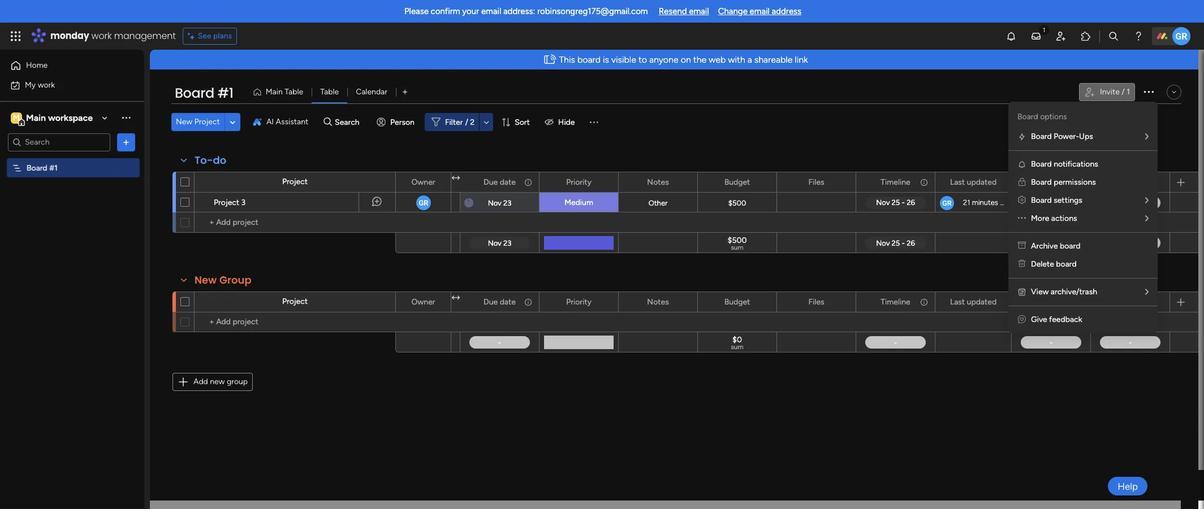 Task type: describe. For each thing, give the bounding box(es) containing it.
to-
[[195, 153, 213, 167]]

date for 2nd due date field from the top
[[500, 297, 516, 307]]

plans
[[213, 31, 232, 41]]

sum for $500
[[731, 244, 744, 252]]

board power-ups
[[1031, 132, 1093, 141]]

person button
[[372, 113, 421, 131]]

delete board
[[1031, 260, 1077, 269]]

view archive/trash image
[[1018, 288, 1027, 297]]

v2 expand column image
[[452, 174, 460, 183]]

more
[[1031, 214, 1050, 223]]

+ Add project text field
[[200, 216, 390, 230]]

2 timeline field from the top
[[878, 296, 913, 309]]

21 minutes ago
[[963, 199, 1012, 207]]

1 inside button
[[1127, 87, 1130, 97]]

view archive/trash
[[1031, 287, 1097, 297]]

visible
[[611, 54, 636, 65]]

resend email
[[659, 6, 709, 16]]

2 priority field from the top
[[564, 296, 594, 309]]

robinsongreg175@gmail.com
[[537, 6, 648, 16]]

v2 delete line image
[[1018, 260, 1026, 269]]

invite / 1 button
[[1079, 83, 1135, 101]]

see plans
[[198, 31, 232, 41]]

more dots image
[[1018, 214, 1026, 223]]

view
[[1031, 287, 1049, 297]]

2 vertical spatial 1
[[1065, 297, 1069, 307]]

this  board is visible to anyone on the web with a shareable link
[[559, 54, 808, 65]]

1 timeline 1 from the top
[[1034, 177, 1069, 187]]

minutes
[[972, 199, 998, 207]]

nov 23
[[488, 199, 512, 207]]

new for new project
[[176, 117, 192, 127]]

permissions
[[1054, 178, 1096, 187]]

priority for 1st 'priority' field from the bottom
[[566, 297, 592, 307]]

notifications image
[[1006, 31, 1017, 42]]

ups
[[1079, 132, 1093, 141]]

#1 inside field
[[217, 84, 234, 102]]

calendar button
[[347, 83, 396, 101]]

$500 for $500 sum
[[728, 236, 747, 246]]

table inside table button
[[320, 87, 339, 97]]

2 notes field from the top
[[645, 296, 672, 309]]

sum for $0
[[731, 343, 744, 351]]

ai
[[266, 117, 274, 127]]

board notifications
[[1031, 160, 1098, 169]]

board options
[[1018, 112, 1067, 122]]

work for monday
[[91, 29, 112, 42]]

medium
[[565, 198, 593, 208]]

board for this
[[578, 54, 601, 65]]

1 last updated field from the top
[[947, 176, 1000, 189]]

is
[[603, 54, 609, 65]]

m
[[13, 113, 20, 122]]

greg robinson image
[[1173, 27, 1191, 45]]

person
[[390, 117, 415, 127]]

timeline for 2nd timeline 1 field from the bottom of the page
[[1034, 177, 1064, 187]]

to
[[639, 54, 647, 65]]

web
[[709, 54, 726, 65]]

new group
[[195, 273, 252, 287]]

a
[[748, 54, 752, 65]]

1 priority field from the top
[[564, 176, 594, 189]]

animation image
[[540, 50, 559, 69]]

with
[[728, 54, 745, 65]]

column information image for first due date field
[[524, 178, 533, 187]]

timeline for timeline 2 field
[[1113, 297, 1142, 307]]

last updated for first last updated field from the bottom
[[950, 297, 997, 307]]

2 last updated field from the top
[[947, 296, 1000, 309]]

resend email link
[[659, 6, 709, 16]]

group
[[219, 273, 252, 287]]

+ Add project text field
[[200, 316, 390, 329]]

invite
[[1100, 87, 1120, 97]]

filter
[[445, 117, 463, 127]]

menu image
[[589, 117, 600, 128]]

3
[[241, 198, 246, 208]]

delete
[[1031, 260, 1054, 269]]

1 notes from the top
[[647, 177, 669, 187]]

sort
[[515, 117, 530, 127]]

board settings
[[1031, 196, 1083, 205]]

v2 user feedback image
[[1018, 315, 1026, 325]]

priority for 2nd 'priority' field from the bottom
[[566, 177, 592, 187]]

menu containing board options
[[1009, 102, 1158, 334]]

on
[[681, 54, 691, 65]]

actions
[[1051, 214, 1077, 223]]

see
[[198, 31, 211, 41]]

due for 2nd due date field from the top
[[484, 297, 498, 307]]

options image
[[1142, 85, 1156, 98]]

2 budget field from the top
[[722, 296, 753, 309]]

1 owner from the top
[[412, 177, 435, 187]]

/ for 2
[[465, 117, 468, 127]]

board right the board notifications image
[[1031, 160, 1052, 169]]

2 timeline 1 from the top
[[1034, 297, 1069, 307]]

timeline for first timeline 1 field from the bottom of the page
[[1034, 297, 1064, 307]]

new project
[[176, 117, 220, 127]]

please
[[404, 6, 429, 16]]

21
[[963, 199, 970, 207]]

see plans button
[[183, 28, 237, 45]]

2 files from the top
[[809, 297, 825, 307]]

assistant
[[276, 117, 309, 127]]

address
[[772, 6, 802, 16]]

workspace image
[[11, 112, 22, 124]]

notifications
[[1054, 160, 1098, 169]]

change email address link
[[718, 6, 802, 16]]

archive
[[1031, 242, 1058, 251]]

board notifications image
[[1018, 160, 1027, 169]]

archive board
[[1031, 242, 1081, 251]]

please confirm your email address: robinsongreg175@gmail.com
[[404, 6, 648, 16]]

to-do
[[195, 153, 226, 167]]

link
[[795, 54, 808, 65]]

your
[[462, 6, 479, 16]]

options
[[1040, 112, 1067, 122]]

ai logo image
[[253, 118, 262, 127]]

do
[[213, 153, 226, 167]]

list arrow image for board power-ups
[[1146, 133, 1149, 141]]

board power-ups image
[[1018, 132, 1027, 141]]

settings
[[1054, 196, 1083, 205]]

workspace selection element
[[11, 111, 94, 126]]

last updated for second last updated field from the bottom
[[950, 177, 997, 187]]

filter / 2
[[445, 117, 475, 127]]

board #1 inside field
[[175, 84, 234, 102]]

confirm
[[431, 6, 460, 16]]

select product image
[[10, 31, 21, 42]]

new for new group
[[195, 273, 217, 287]]

board right v2 permission outline image
[[1031, 178, 1052, 187]]

add view image
[[403, 88, 407, 96]]

main table button
[[248, 83, 312, 101]]

add new group
[[193, 377, 248, 387]]

hide
[[558, 117, 575, 127]]

2 owner from the top
[[412, 297, 435, 307]]

Search field
[[332, 114, 366, 130]]

ago
[[1000, 199, 1012, 207]]

give
[[1031, 315, 1047, 325]]

ai assistant button
[[248, 113, 313, 131]]

project up + add project text field at the left
[[282, 297, 308, 307]]

budget for 1st budget field
[[724, 177, 750, 187]]

list arrow image for view archive/trash
[[1146, 289, 1149, 296]]

1 files from the top
[[809, 177, 825, 187]]



Task type: vqa. For each thing, say whether or not it's contained in the screenshot.
identify on the left
no



Task type: locate. For each thing, give the bounding box(es) containing it.
0 horizontal spatial main
[[26, 112, 46, 123]]

email right resend
[[689, 6, 709, 16]]

2 horizontal spatial email
[[750, 6, 770, 16]]

1 horizontal spatial #1
[[217, 84, 234, 102]]

0 vertical spatial timeline 1 field
[[1031, 176, 1072, 189]]

main table
[[266, 87, 303, 97]]

board #1 down search in workspace field
[[27, 163, 58, 173]]

1 timeline field from the top
[[878, 176, 913, 189]]

email
[[481, 6, 501, 16], [689, 6, 709, 16], [750, 6, 770, 16]]

1 budget field from the top
[[722, 176, 753, 189]]

angle down image
[[230, 118, 235, 126]]

1 horizontal spatial email
[[689, 6, 709, 16]]

board #1 up new project
[[175, 84, 234, 102]]

1 column information image from the top
[[524, 178, 533, 187]]

0 vertical spatial 1
[[1127, 87, 1130, 97]]

main inside button
[[266, 87, 283, 97]]

1 last updated from the top
[[950, 177, 997, 187]]

0 vertical spatial 2
[[470, 117, 475, 127]]

2 due date field from the top
[[481, 296, 519, 309]]

owner field left v2 expand column icon
[[409, 176, 438, 189]]

Timeline 2 field
[[1110, 296, 1151, 309]]

expand board header image
[[1170, 88, 1179, 97]]

2 due from the top
[[484, 297, 498, 307]]

due date field up nov 23
[[481, 176, 519, 189]]

$500
[[728, 199, 746, 207], [728, 236, 747, 246]]

table button
[[312, 83, 347, 101]]

1 vertical spatial due date
[[484, 297, 516, 307]]

2 last from the top
[[950, 297, 965, 307]]

new inside 'button'
[[176, 117, 192, 127]]

2 last updated from the top
[[950, 297, 997, 307]]

email right the 'change'
[[750, 6, 770, 16]]

new
[[210, 377, 225, 387]]

/ inside button
[[1122, 87, 1125, 97]]

2 table from the left
[[320, 87, 339, 97]]

0 horizontal spatial new
[[176, 117, 192, 127]]

change
[[718, 6, 748, 16]]

apps image
[[1080, 31, 1092, 42]]

last for second last updated field from the bottom
[[950, 177, 965, 187]]

1 files field from the top
[[806, 176, 827, 189]]

0 horizontal spatial email
[[481, 6, 501, 16]]

column information image for 1st timeline field
[[920, 178, 929, 187]]

calendar
[[356, 87, 387, 97]]

2 due date from the top
[[484, 297, 516, 307]]

due for first due date field
[[484, 177, 498, 187]]

1 vertical spatial last
[[950, 297, 965, 307]]

my work
[[25, 80, 55, 90]]

hide button
[[540, 113, 582, 131]]

1 vertical spatial new
[[195, 273, 217, 287]]

1 vertical spatial column information image
[[920, 298, 929, 307]]

project left 3
[[214, 198, 239, 208]]

timeline 1 down view
[[1034, 297, 1069, 307]]

1 budget from the top
[[724, 177, 750, 187]]

#1 inside list box
[[49, 163, 58, 173]]

main right workspace icon
[[26, 112, 46, 123]]

list arrow image
[[1146, 197, 1149, 205], [1146, 289, 1149, 296]]

0 horizontal spatial work
[[38, 80, 55, 90]]

0 vertical spatial due date
[[484, 177, 516, 187]]

Notes field
[[645, 176, 672, 189], [645, 296, 672, 309]]

1 vertical spatial 1
[[1065, 177, 1069, 187]]

1 email from the left
[[481, 6, 501, 16]]

0 vertical spatial priority
[[566, 177, 592, 187]]

New Group field
[[192, 273, 254, 288]]

work right monday
[[91, 29, 112, 42]]

board down search in workspace field
[[27, 163, 47, 173]]

1 table from the left
[[285, 87, 303, 97]]

due date for first due date field
[[484, 177, 516, 187]]

new inside field
[[195, 273, 217, 287]]

0 horizontal spatial table
[[285, 87, 303, 97]]

board up delete board
[[1060, 242, 1081, 251]]

board #1 inside list box
[[27, 163, 58, 173]]

1 vertical spatial budget
[[724, 297, 750, 307]]

this
[[559, 54, 575, 65]]

shareable
[[755, 54, 793, 65]]

v2 expand column image
[[452, 294, 460, 303]]

board down 'archive board'
[[1056, 260, 1077, 269]]

timeline 1 field up board settings
[[1031, 176, 1072, 189]]

updated for second last updated field from the bottom
[[967, 177, 997, 187]]

1 vertical spatial $500
[[728, 236, 747, 246]]

0 vertical spatial last updated field
[[947, 176, 1000, 189]]

board #1 list box
[[0, 156, 144, 330]]

Timeline 1 field
[[1031, 176, 1072, 189], [1031, 296, 1072, 309]]

2 list arrow image from the top
[[1146, 215, 1149, 223]]

main
[[266, 87, 283, 97], [26, 112, 46, 123]]

1 vertical spatial last updated
[[950, 297, 997, 307]]

priority
[[566, 177, 592, 187], [566, 297, 592, 307]]

1 horizontal spatial board #1
[[175, 84, 234, 102]]

#1 up angle down icon
[[217, 84, 234, 102]]

0 vertical spatial board #1
[[175, 84, 234, 102]]

Search in workspace field
[[24, 136, 94, 149]]

help
[[1118, 481, 1138, 492]]

column information image
[[920, 178, 929, 187], [920, 298, 929, 307]]

main workspace
[[26, 112, 93, 123]]

power-
[[1054, 132, 1079, 141]]

new down board #1 field
[[176, 117, 192, 127]]

0 vertical spatial budget field
[[722, 176, 753, 189]]

1 vertical spatial due
[[484, 297, 498, 307]]

board for archive
[[1060, 242, 1081, 251]]

ai assistant
[[266, 117, 309, 127]]

0 horizontal spatial board #1
[[27, 163, 58, 173]]

2 sum from the top
[[731, 343, 744, 351]]

1 vertical spatial timeline 1 field
[[1031, 296, 1072, 309]]

2 owner field from the top
[[409, 296, 438, 309]]

new
[[176, 117, 192, 127], [195, 273, 217, 287]]

1 horizontal spatial main
[[266, 87, 283, 97]]

last updated
[[950, 177, 997, 187], [950, 297, 997, 307]]

1 due from the top
[[484, 177, 498, 187]]

work inside my work button
[[38, 80, 55, 90]]

date for first due date field
[[500, 177, 516, 187]]

other
[[649, 199, 668, 208]]

group
[[227, 377, 248, 387]]

work right the 'my'
[[38, 80, 55, 90]]

Owner field
[[409, 176, 438, 189], [409, 296, 438, 309]]

0 vertical spatial notes
[[647, 177, 669, 187]]

1 vertical spatial timeline field
[[878, 296, 913, 309]]

board left is
[[578, 54, 601, 65]]

1 last from the top
[[950, 177, 965, 187]]

To-do field
[[192, 153, 229, 168]]

0 vertical spatial $500
[[728, 199, 746, 207]]

2 column information image from the top
[[920, 298, 929, 307]]

1 vertical spatial notes field
[[645, 296, 672, 309]]

1 vertical spatial date
[[500, 297, 516, 307]]

2 list arrow image from the top
[[1146, 289, 1149, 296]]

1 horizontal spatial new
[[195, 273, 217, 287]]

resend
[[659, 6, 687, 16]]

project 3
[[214, 198, 246, 208]]

work for my
[[38, 80, 55, 90]]

0 vertical spatial priority field
[[564, 176, 594, 189]]

work
[[91, 29, 112, 42], [38, 80, 55, 90]]

0 vertical spatial last updated
[[950, 177, 997, 187]]

option
[[0, 158, 144, 160]]

1 updated from the top
[[967, 177, 997, 187]]

project
[[194, 117, 220, 127], [282, 177, 308, 187], [214, 198, 239, 208], [282, 297, 308, 307]]

notes
[[647, 177, 669, 187], [647, 297, 669, 307]]

timeline 2
[[1113, 297, 1149, 307]]

0 vertical spatial column information image
[[524, 178, 533, 187]]

3 email from the left
[[750, 6, 770, 16]]

timeline 1
[[1034, 177, 1069, 187], [1034, 297, 1069, 307]]

2 priority from the top
[[566, 297, 592, 307]]

0 vertical spatial date
[[500, 177, 516, 187]]

2 timeline 1 field from the top
[[1031, 296, 1072, 309]]

1 vertical spatial #1
[[49, 163, 58, 173]]

2 updated from the top
[[967, 297, 997, 307]]

0 vertical spatial due date field
[[481, 176, 519, 189]]

column information image for 2nd timeline field
[[920, 298, 929, 307]]

due date up nov 23
[[484, 177, 516, 187]]

1 right invite in the top right of the page
[[1127, 87, 1130, 97]]

home button
[[7, 57, 122, 75]]

1 date from the top
[[500, 177, 516, 187]]

2 email from the left
[[689, 6, 709, 16]]

1
[[1127, 87, 1130, 97], [1065, 177, 1069, 187], [1065, 297, 1069, 307]]

board inside field
[[175, 84, 214, 102]]

main for main workspace
[[26, 112, 46, 123]]

1 vertical spatial owner
[[412, 297, 435, 307]]

timeline 1 up board settings
[[1034, 177, 1069, 187]]

nov
[[488, 199, 502, 207]]

1 owner field from the top
[[409, 176, 438, 189]]

1 vertical spatial 2
[[1144, 297, 1149, 307]]

due right v2 expand column image
[[484, 297, 498, 307]]

0 vertical spatial timeline field
[[878, 176, 913, 189]]

Priority field
[[564, 176, 594, 189], [564, 296, 594, 309]]

0 vertical spatial list arrow image
[[1146, 197, 1149, 205]]

list arrow image for board settings
[[1146, 197, 1149, 205]]

1 vertical spatial owner field
[[409, 296, 438, 309]]

0 vertical spatial new
[[176, 117, 192, 127]]

owner left v2 expand column icon
[[412, 177, 435, 187]]

sum inside $500 sum
[[731, 244, 744, 252]]

1 vertical spatial notes
[[647, 297, 669, 307]]

1 list arrow image from the top
[[1146, 133, 1149, 141]]

due date
[[484, 177, 516, 187], [484, 297, 516, 307]]

anyone
[[649, 54, 679, 65]]

new left the "group"
[[195, 273, 217, 287]]

1 horizontal spatial 2
[[1144, 297, 1149, 307]]

0 vertical spatial #1
[[217, 84, 234, 102]]

main up ai
[[266, 87, 283, 97]]

/ right invite in the top right of the page
[[1122, 87, 1125, 97]]

1 vertical spatial work
[[38, 80, 55, 90]]

monday work management
[[50, 29, 176, 42]]

/ for 1
[[1122, 87, 1125, 97]]

1 vertical spatial board
[[1060, 242, 1081, 251]]

timeline 1 field up give feedback
[[1031, 296, 1072, 309]]

1 vertical spatial files field
[[806, 296, 827, 309]]

main inside "workspace selection" element
[[26, 112, 46, 123]]

add new group button
[[173, 373, 253, 391]]

board
[[175, 84, 214, 102], [1018, 112, 1038, 122], [1031, 132, 1052, 141], [1031, 160, 1052, 169], [27, 163, 47, 173], [1031, 178, 1052, 187], [1031, 196, 1052, 205]]

project up + add project text box
[[282, 177, 308, 187]]

sort button
[[497, 113, 537, 131]]

2 inside field
[[1144, 297, 1149, 307]]

project inside 'button'
[[194, 117, 220, 127]]

2 date from the top
[[500, 297, 516, 307]]

date right v2 expand column image
[[500, 297, 516, 307]]

1 list arrow image from the top
[[1146, 197, 1149, 205]]

board for delete
[[1056, 260, 1077, 269]]

owner field left v2 expand column image
[[409, 296, 438, 309]]

table
[[285, 87, 303, 97], [320, 87, 339, 97]]

1 vertical spatial sum
[[731, 343, 744, 351]]

new project button
[[171, 113, 225, 131]]

$500 for $500
[[728, 199, 746, 207]]

2 vertical spatial board
[[1056, 260, 1077, 269]]

Budget field
[[722, 176, 753, 189], [722, 296, 753, 309]]

2 budget from the top
[[724, 297, 750, 307]]

0 vertical spatial owner
[[412, 177, 435, 187]]

0 vertical spatial timeline 1
[[1034, 177, 1069, 187]]

$500 sum
[[728, 236, 747, 252]]

1 vertical spatial list arrow image
[[1146, 289, 1149, 296]]

list arrow image
[[1146, 133, 1149, 141], [1146, 215, 1149, 223]]

0 horizontal spatial /
[[465, 117, 468, 127]]

1 vertical spatial files
[[809, 297, 825, 307]]

1 horizontal spatial /
[[1122, 87, 1125, 97]]

due date right v2 expand column image
[[484, 297, 516, 307]]

1 vertical spatial last updated field
[[947, 296, 1000, 309]]

my
[[25, 80, 36, 90]]

2 files field from the top
[[806, 296, 827, 309]]

/ right filter at left
[[465, 117, 468, 127]]

1 vertical spatial priority field
[[564, 296, 594, 309]]

add
[[193, 377, 208, 387]]

email for change email address
[[750, 6, 770, 16]]

more actions
[[1031, 214, 1077, 223]]

date up 23 on the top left of the page
[[500, 177, 516, 187]]

1 vertical spatial board #1
[[27, 163, 58, 173]]

2
[[470, 117, 475, 127], [1144, 297, 1149, 307]]

board right board power-ups icon
[[1031, 132, 1052, 141]]

1 down view archive/trash
[[1065, 297, 1069, 307]]

sum
[[731, 244, 744, 252], [731, 343, 744, 351]]

timeline
[[881, 177, 911, 187], [1034, 177, 1064, 187], [881, 297, 911, 307], [1034, 297, 1064, 307], [1113, 297, 1142, 307]]

23
[[503, 199, 512, 207]]

the
[[693, 54, 707, 65]]

1 vertical spatial updated
[[967, 297, 997, 307]]

1 vertical spatial main
[[26, 112, 46, 123]]

last updated field left view archive/trash icon
[[947, 296, 1000, 309]]

0 vertical spatial sum
[[731, 244, 744, 252]]

0 vertical spatial notes field
[[645, 176, 672, 189]]

$0
[[733, 335, 742, 345]]

0 vertical spatial files
[[809, 177, 825, 187]]

0 vertical spatial due
[[484, 177, 498, 187]]

1 notes field from the top
[[645, 176, 672, 189]]

0 vertical spatial last
[[950, 177, 965, 187]]

management
[[114, 29, 176, 42]]

due date for 2nd due date field from the top
[[484, 297, 516, 307]]

0 vertical spatial list arrow image
[[1146, 133, 1149, 141]]

1 column information image from the top
[[920, 178, 929, 187]]

#1 down search in workspace field
[[49, 163, 58, 173]]

0 vertical spatial owner field
[[409, 176, 438, 189]]

v2 search image
[[324, 116, 332, 129]]

board permissions
[[1031, 178, 1096, 187]]

monday
[[50, 29, 89, 42]]

1 due date from the top
[[484, 177, 516, 187]]

Timeline field
[[878, 176, 913, 189], [878, 296, 913, 309]]

give feedback
[[1031, 315, 1082, 325]]

0 horizontal spatial #1
[[49, 163, 58, 173]]

0 vertical spatial board
[[578, 54, 601, 65]]

change email address
[[718, 6, 802, 16]]

board up the more on the top right of the page
[[1031, 196, 1052, 205]]

2 column information image from the top
[[524, 298, 533, 307]]

board inside list box
[[27, 163, 47, 173]]

0 vertical spatial main
[[266, 87, 283, 97]]

0 vertical spatial updated
[[967, 177, 997, 187]]

options image
[[120, 137, 132, 148]]

1 vertical spatial column information image
[[524, 298, 533, 307]]

0 vertical spatial column information image
[[920, 178, 929, 187]]

inbox image
[[1031, 31, 1042, 42]]

1 vertical spatial timeline 1
[[1034, 297, 1069, 307]]

Board #1 field
[[172, 84, 236, 103]]

budget for 1st budget field from the bottom
[[724, 297, 750, 307]]

Last updated field
[[947, 176, 1000, 189], [947, 296, 1000, 309]]

budget
[[724, 177, 750, 187], [724, 297, 750, 307]]

search everything image
[[1108, 31, 1120, 42]]

list arrow image for more actions
[[1146, 215, 1149, 223]]

home
[[26, 61, 48, 70]]

arrow down image
[[480, 115, 493, 129]]

column information image
[[524, 178, 533, 187], [524, 298, 533, 307]]

1 due date field from the top
[[481, 176, 519, 189]]

main for main table
[[266, 87, 283, 97]]

dapulse admin menu image
[[1018, 196, 1026, 205]]

Due date field
[[481, 176, 519, 189], [481, 296, 519, 309]]

$0 sum
[[731, 335, 744, 351]]

email for resend email
[[689, 6, 709, 16]]

0 vertical spatial /
[[1122, 87, 1125, 97]]

1 vertical spatial list arrow image
[[1146, 215, 1149, 223]]

1 sum from the top
[[731, 244, 744, 252]]

date
[[500, 177, 516, 187], [500, 297, 516, 307]]

0 vertical spatial files field
[[806, 176, 827, 189]]

owner left v2 expand column image
[[412, 297, 435, 307]]

0 horizontal spatial 2
[[470, 117, 475, 127]]

invite members image
[[1056, 31, 1067, 42]]

updated for first last updated field from the bottom
[[967, 297, 997, 307]]

help image
[[1133, 31, 1144, 42]]

Files field
[[806, 176, 827, 189], [806, 296, 827, 309]]

1 vertical spatial due date field
[[481, 296, 519, 309]]

archive/trash
[[1051, 287, 1097, 297]]

board up new project
[[175, 84, 214, 102]]

v2 permission outline image
[[1019, 178, 1026, 187]]

column information image for 2nd due date field from the top
[[524, 298, 533, 307]]

1 horizontal spatial work
[[91, 29, 112, 42]]

1 timeline 1 field from the top
[[1031, 176, 1072, 189]]

0 vertical spatial work
[[91, 29, 112, 42]]

my work button
[[7, 76, 122, 94]]

1 image
[[1039, 23, 1049, 36]]

last updated field up "21"
[[947, 176, 1000, 189]]

dapulse archived image
[[1018, 242, 1026, 251]]

1 priority from the top
[[566, 177, 592, 187]]

table up v2 search icon
[[320, 87, 339, 97]]

1 horizontal spatial table
[[320, 87, 339, 97]]

#1
[[217, 84, 234, 102], [49, 163, 58, 173]]

1 vertical spatial priority
[[566, 297, 592, 307]]

2 notes from the top
[[647, 297, 669, 307]]

due date field right v2 expand column image
[[481, 296, 519, 309]]

last for first last updated field from the bottom
[[950, 297, 965, 307]]

1 down board notifications
[[1065, 177, 1069, 187]]

workspace options image
[[120, 112, 132, 123]]

email right your
[[481, 6, 501, 16]]

invite / 1
[[1100, 87, 1130, 97]]

board up board power-ups icon
[[1018, 112, 1038, 122]]

table inside main table button
[[285, 87, 303, 97]]

0 vertical spatial budget
[[724, 177, 750, 187]]

menu
[[1009, 102, 1158, 334]]

files
[[809, 177, 825, 187], [809, 297, 825, 307]]

1 vertical spatial budget field
[[722, 296, 753, 309]]

address:
[[503, 6, 535, 16]]

due up nov
[[484, 177, 498, 187]]

project left angle down icon
[[194, 117, 220, 127]]

help button
[[1108, 477, 1148, 496]]

table up the assistant
[[285, 87, 303, 97]]

1 vertical spatial /
[[465, 117, 468, 127]]



